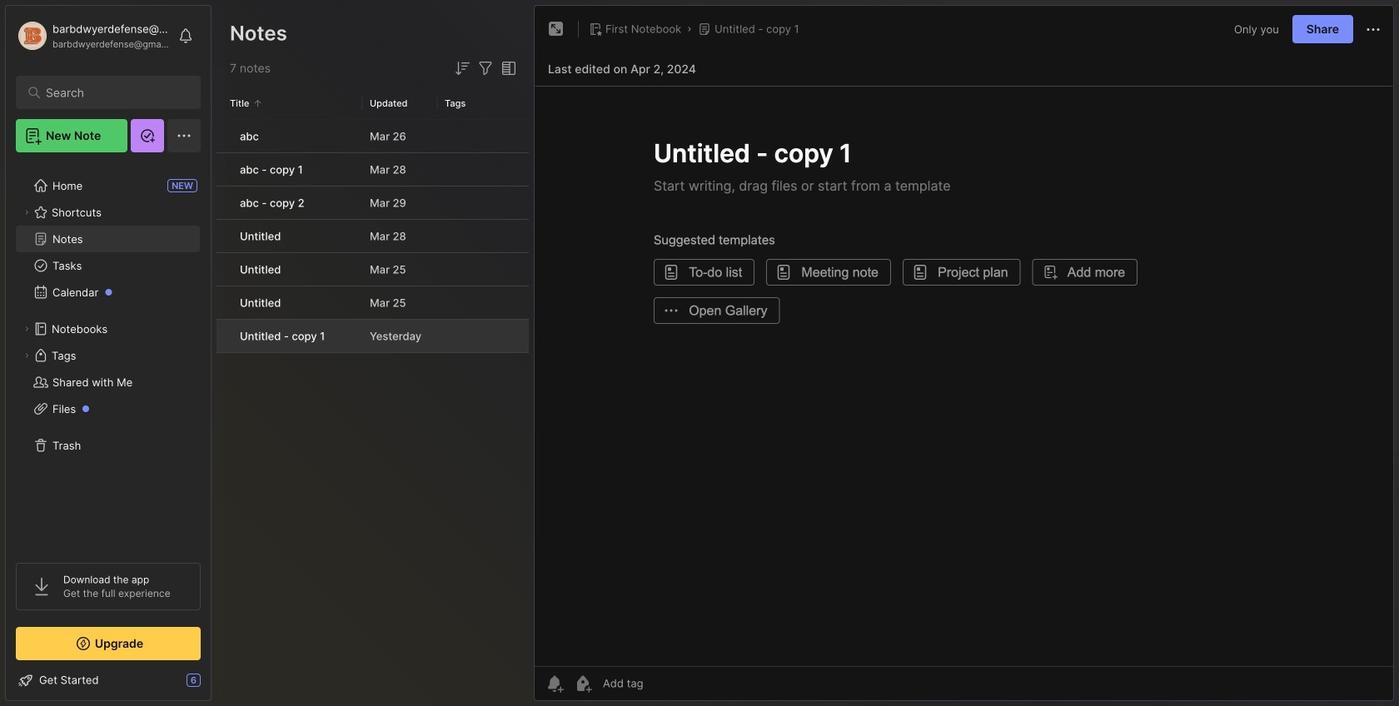 Task type: vqa. For each thing, say whether or not it's contained in the screenshot.
workbook 2 within the button
no



Task type: describe. For each thing, give the bounding box(es) containing it.
Note Editor text field
[[535, 86, 1393, 666]]

expand tags image
[[22, 351, 32, 361]]

2 cell from the top
[[217, 153, 230, 186]]

Add tag field
[[601, 676, 726, 691]]

none search field inside main element
[[46, 82, 179, 102]]

Search text field
[[46, 85, 179, 101]]

add a reminder image
[[545, 674, 565, 694]]

View options field
[[495, 58, 519, 78]]

tree inside main element
[[6, 162, 211, 548]]

Sort options field
[[452, 58, 472, 78]]

add tag image
[[573, 674, 593, 694]]

expand note image
[[546, 19, 566, 39]]

3 cell from the top
[[217, 187, 230, 219]]

1 cell from the top
[[217, 120, 230, 152]]

Add filters field
[[475, 58, 495, 78]]



Task type: locate. For each thing, give the bounding box(es) containing it.
row group
[[217, 120, 529, 354]]

cell
[[217, 120, 230, 152], [217, 153, 230, 186], [217, 187, 230, 219], [217, 220, 230, 252], [217, 253, 230, 286], [217, 286, 230, 319], [217, 320, 230, 352]]

add filters image
[[475, 58, 495, 78]]

More actions field
[[1363, 19, 1383, 40]]

Help and Learning task checklist field
[[6, 667, 211, 694]]

main element
[[0, 0, 217, 706]]

tree
[[6, 162, 211, 548]]

5 cell from the top
[[217, 253, 230, 286]]

more actions image
[[1363, 20, 1383, 40]]

6 cell from the top
[[217, 286, 230, 319]]

4 cell from the top
[[217, 220, 230, 252]]

click to collapse image
[[210, 675, 223, 695]]

note window element
[[534, 5, 1394, 705]]

None search field
[[46, 82, 179, 102]]

7 cell from the top
[[217, 320, 230, 352]]

expand notebooks image
[[22, 324, 32, 334]]

Account field
[[16, 19, 170, 52]]



